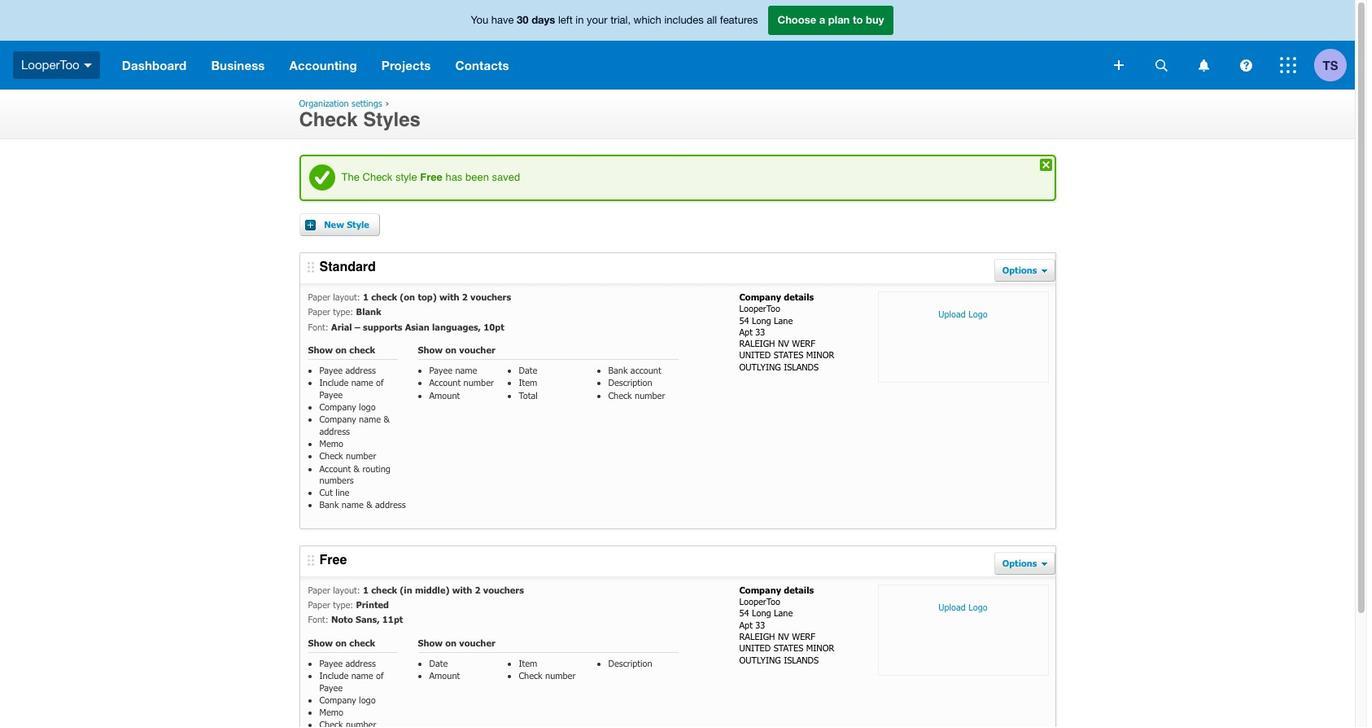 Task type: describe. For each thing, give the bounding box(es) containing it.
2 for standard
[[462, 291, 468, 302]]

has
[[446, 171, 463, 183]]

projects button
[[369, 41, 443, 90]]

choose a plan to buy
[[778, 13, 885, 26]]

days
[[532, 13, 556, 26]]

lane for free
[[774, 608, 793, 618]]

2 paper from the top
[[308, 306, 330, 317]]

long for standard
[[752, 315, 772, 325]]

upload logo for free
[[939, 601, 988, 612]]

voucher for standard
[[459, 344, 496, 355]]

2 description from the top
[[609, 658, 653, 668]]

cut
[[320, 487, 333, 498]]

the
[[342, 171, 360, 183]]

settings
[[352, 98, 382, 108]]

contacts
[[455, 58, 509, 72]]

islands for free
[[784, 654, 819, 665]]

on for company name & address
[[336, 344, 347, 355]]

1 item from the top
[[519, 377, 538, 388]]

apt for free
[[740, 619, 753, 630]]

you have 30 days left in your trial, which includes all features
[[471, 13, 758, 26]]

(in
[[400, 584, 413, 595]]

show on check for free
[[308, 637, 375, 648]]

your
[[587, 14, 608, 26]]

sans,
[[356, 614, 380, 625]]

check inside organization settings › check styles
[[299, 108, 358, 131]]

in
[[576, 14, 584, 26]]

with for standard
[[440, 291, 460, 302]]

33 for standard
[[756, 326, 766, 337]]

payee for payee address include name of payee company logo memo
[[320, 658, 343, 668]]

company details loopertoo 54 long lane apt 33 raleigh nv werf united states minor outlying islands for standard
[[740, 291, 835, 372]]

raleigh for standard
[[740, 338, 775, 349]]

1 horizontal spatial &
[[367, 499, 373, 510]]

arial
[[331, 321, 352, 332]]

loopertoo for standard
[[740, 303, 781, 314]]

been
[[466, 171, 489, 183]]

1 horizontal spatial check number
[[609, 390, 665, 400]]

loopertoo button
[[0, 41, 110, 90]]

account inside bank account account number
[[429, 377, 461, 388]]

buy
[[866, 13, 885, 26]]

paper layout: 1 check (on top) with 2 vouchers paper type: blank font: arial – supports asian languages, 10pt
[[308, 291, 511, 332]]

type: for free
[[333, 599, 353, 610]]

loopertoo for free
[[740, 596, 781, 607]]

4 paper from the top
[[308, 599, 330, 610]]

accounting
[[290, 58, 357, 72]]

vouchers for standard
[[471, 291, 511, 302]]

to
[[853, 13, 863, 26]]

you
[[471, 14, 489, 26]]

accounting button
[[277, 41, 369, 90]]

top)
[[418, 291, 437, 302]]

logo for free
[[969, 601, 988, 612]]

54 for standard
[[740, 315, 749, 325]]

10pt
[[484, 321, 505, 332]]

upload for standard
[[939, 309, 966, 319]]

saved
[[492, 171, 520, 183]]

1 horizontal spatial free
[[420, 171, 443, 183]]

apt for standard
[[740, 326, 753, 337]]

states for free
[[774, 643, 804, 653]]

11pt
[[383, 614, 403, 625]]

0 vertical spatial date
[[519, 365, 538, 375]]

33 for free
[[756, 619, 766, 630]]

include for payee address include name of payee company logo company name & address memo check number account & routing numbers cut line bank name & address
[[320, 377, 349, 388]]

payee address include name of payee company logo memo
[[320, 658, 384, 717]]

show for memo
[[308, 637, 333, 648]]

includes
[[665, 14, 704, 26]]

check inside paper layout: 1 check (on top) with 2 vouchers paper type: blank font: arial – supports asian languages, 10pt
[[372, 291, 397, 302]]

standard
[[320, 260, 376, 274]]

outlying for standard
[[740, 361, 781, 372]]

upload logo link for free
[[878, 584, 1049, 676]]

ts button
[[1315, 41, 1356, 90]]

styles
[[363, 108, 421, 131]]

total
[[519, 390, 538, 400]]

business button
[[199, 41, 277, 90]]

line
[[336, 487, 350, 498]]

font: for free
[[308, 614, 329, 625]]

2 description amount from the top
[[429, 658, 653, 681]]

languages,
[[432, 321, 481, 332]]

contacts button
[[443, 41, 522, 90]]

1 description from the top
[[609, 377, 653, 388]]

payee address include name of payee company logo company name & address memo check number account & routing numbers cut line bank name & address
[[320, 365, 406, 510]]

a
[[820, 13, 826, 26]]

(on
[[400, 291, 415, 302]]

plan
[[829, 13, 850, 26]]

new
[[324, 219, 344, 230]]

layout: for free
[[333, 584, 360, 595]]

lane for standard
[[774, 315, 793, 325]]

printed
[[356, 599, 389, 610]]

font: for standard
[[308, 321, 329, 332]]

left
[[558, 14, 573, 26]]

style
[[396, 171, 417, 183]]

banner containing ts
[[0, 0, 1356, 90]]

raleigh for free
[[740, 631, 775, 642]]

minor for free
[[807, 643, 835, 653]]

paper layout: 1 check (in middle) with 2 vouchers paper type: printed font: noto sans, 11pt
[[308, 584, 524, 625]]

check down sans,
[[350, 637, 375, 648]]

number inside payee address include name of payee company logo company name & address memo check number account & routing numbers cut line bank name & address
[[346, 450, 376, 461]]

show for company name & address
[[308, 344, 333, 355]]

states for standard
[[774, 350, 804, 360]]

asian
[[405, 321, 430, 332]]

organization settings › check styles
[[299, 98, 421, 131]]

features
[[720, 14, 758, 26]]

1 vertical spatial check number
[[519, 670, 576, 681]]

of for payee address include name of payee company logo memo
[[376, 670, 384, 681]]

organization
[[299, 98, 349, 108]]

vouchers for free
[[483, 584, 524, 595]]

have
[[492, 14, 514, 26]]

on for amount
[[446, 637, 457, 648]]

account
[[631, 365, 662, 375]]

name up routing
[[359, 414, 381, 424]]

show for amount
[[418, 637, 443, 648]]

which
[[634, 14, 662, 26]]

payee name
[[429, 365, 477, 375]]

details for free
[[784, 584, 814, 595]]

3 paper from the top
[[308, 584, 330, 595]]

style
[[347, 219, 370, 230]]

logo for company
[[359, 401, 376, 412]]

1 paper from the top
[[308, 291, 330, 302]]



Task type: vqa. For each thing, say whether or not it's contained in the screenshot.
the STATES
yes



Task type: locate. For each thing, give the bounding box(es) containing it.
1 vertical spatial long
[[752, 608, 772, 618]]

0 vertical spatial vouchers
[[471, 291, 511, 302]]

0 vertical spatial minor
[[807, 350, 835, 360]]

0 vertical spatial show on check
[[308, 344, 375, 355]]

show on voucher down paper layout: 1 check (in middle) with 2 vouchers paper type: printed font: noto sans, 11pt at the bottom of page
[[418, 637, 496, 648]]

1 vertical spatial show on check
[[308, 637, 375, 648]]

2 nv from the top
[[778, 631, 790, 642]]

with
[[440, 291, 460, 302], [452, 584, 473, 595]]

show on voucher up 'payee name'
[[418, 344, 496, 355]]

logo up routing
[[359, 401, 376, 412]]

0 vertical spatial islands
[[784, 361, 819, 372]]

upload logo link
[[878, 291, 1049, 383], [878, 584, 1049, 676]]

2 vertical spatial loopertoo
[[740, 596, 781, 607]]

0 vertical spatial united
[[740, 350, 771, 360]]

& up routing
[[384, 414, 390, 424]]

on for account number
[[446, 344, 457, 355]]

address down –
[[346, 365, 376, 375]]

font: inside paper layout: 1 check (on top) with 2 vouchers paper type: blank font: arial – supports asian languages, 10pt
[[308, 321, 329, 332]]

1 horizontal spatial date
[[519, 365, 538, 375]]

account up numbers
[[320, 463, 351, 474]]

0 vertical spatial upload logo link
[[878, 291, 1049, 383]]

1 vertical spatial with
[[452, 584, 473, 595]]

2 vertical spatial &
[[367, 499, 373, 510]]

supports
[[363, 321, 403, 332]]

layout: inside paper layout: 1 check (in middle) with 2 vouchers paper type: printed font: noto sans, 11pt
[[333, 584, 360, 595]]

1 vertical spatial apt
[[740, 619, 753, 630]]

1 inside paper layout: 1 check (on top) with 2 vouchers paper type: blank font: arial – supports asian languages, 10pt
[[363, 291, 369, 302]]

0 vertical spatial details
[[784, 291, 814, 302]]

free up noto
[[320, 553, 347, 567]]

new style
[[324, 219, 370, 230]]

company details loopertoo 54 long lane apt 33 raleigh nv werf united states minor outlying islands for free
[[740, 584, 835, 665]]

0 horizontal spatial check number
[[519, 670, 576, 681]]

0 horizontal spatial free
[[320, 553, 347, 567]]

0 vertical spatial raleigh
[[740, 338, 775, 349]]

on down noto
[[336, 637, 347, 648]]

name down languages,
[[455, 365, 477, 375]]

type: inside paper layout: 1 check (in middle) with 2 vouchers paper type: printed font: noto sans, 11pt
[[333, 599, 353, 610]]

1 for standard
[[363, 291, 369, 302]]

address up numbers
[[320, 426, 350, 436]]

address down routing
[[375, 499, 406, 510]]

show on check down noto
[[308, 637, 375, 648]]

dashboard link
[[110, 41, 199, 90]]

1 vertical spatial item
[[519, 658, 538, 668]]

2 upload logo link from the top
[[878, 584, 1049, 676]]

logo for memo
[[359, 694, 376, 705]]

1 vertical spatial layout:
[[333, 584, 360, 595]]

description amount
[[429, 377, 653, 400], [429, 658, 653, 681]]

1 logo from the top
[[359, 401, 376, 412]]

0 vertical spatial states
[[774, 350, 804, 360]]

check
[[372, 291, 397, 302], [350, 344, 375, 355], [372, 584, 397, 595], [350, 637, 375, 648]]

1 vertical spatial bank
[[320, 499, 339, 510]]

paper
[[308, 291, 330, 302], [308, 306, 330, 317], [308, 584, 330, 595], [308, 599, 330, 610]]

2 long from the top
[[752, 608, 772, 618]]

layout: for standard
[[333, 291, 360, 302]]

2 svg image from the left
[[1240, 59, 1253, 71]]

0 vertical spatial type:
[[333, 306, 353, 317]]

0 vertical spatial upload logo
[[939, 309, 988, 319]]

choose
[[778, 13, 817, 26]]

1 include from the top
[[320, 377, 349, 388]]

of inside payee address include name of payee company logo company name & address memo check number account & routing numbers cut line bank name & address
[[376, 377, 384, 388]]

1 horizontal spatial account
[[429, 377, 461, 388]]

1 show on check from the top
[[308, 344, 375, 355]]

2 33 from the top
[[756, 619, 766, 630]]

include down the arial
[[320, 377, 349, 388]]

2 apt from the top
[[740, 619, 753, 630]]

address down sans,
[[346, 658, 376, 668]]

description
[[609, 377, 653, 388], [609, 658, 653, 668]]

1 horizontal spatial bank
[[609, 365, 628, 375]]

2 voucher from the top
[[459, 637, 496, 648]]

1 vertical spatial options
[[1003, 558, 1038, 568]]

upload logo for standard
[[939, 309, 988, 319]]

&
[[384, 414, 390, 424], [354, 463, 360, 474], [367, 499, 373, 510]]

the check style free has been saved
[[342, 171, 520, 183]]

memo
[[320, 438, 344, 449], [320, 707, 344, 717]]

organization settings link
[[299, 98, 382, 108]]

1 details from the top
[[784, 291, 814, 302]]

0 horizontal spatial bank
[[320, 499, 339, 510]]

minor for standard
[[807, 350, 835, 360]]

outlying for free
[[740, 654, 781, 665]]

name down –
[[351, 377, 373, 388]]

2 raleigh from the top
[[740, 631, 775, 642]]

raleigh
[[740, 338, 775, 349], [740, 631, 775, 642]]

long for free
[[752, 608, 772, 618]]

1 vertical spatial 2
[[475, 584, 481, 595]]

layout:
[[333, 291, 360, 302], [333, 584, 360, 595]]

2 upload logo from the top
[[939, 601, 988, 612]]

check inside payee address include name of payee company logo company name & address memo check number account & routing numbers cut line bank name & address
[[320, 450, 343, 461]]

0 vertical spatial &
[[384, 414, 390, 424]]

1 vertical spatial of
[[376, 670, 384, 681]]

show on voucher for standard
[[418, 344, 496, 355]]

name down line at left bottom
[[342, 499, 364, 510]]

free
[[420, 171, 443, 183], [320, 553, 347, 567]]

loopertoo inside popup button
[[21, 58, 80, 71]]

0 vertical spatial font:
[[308, 321, 329, 332]]

layout: inside paper layout: 1 check (on top) with 2 vouchers paper type: blank font: arial – supports asian languages, 10pt
[[333, 291, 360, 302]]

show on voucher for free
[[418, 637, 496, 648]]

0 vertical spatial apt
[[740, 326, 753, 337]]

name
[[455, 365, 477, 375], [351, 377, 373, 388], [359, 414, 381, 424], [342, 499, 364, 510], [351, 670, 373, 681]]

1 horizontal spatial 2
[[475, 584, 481, 595]]

on down paper layout: 1 check (in middle) with 2 vouchers paper type: printed font: noto sans, 11pt at the bottom of page
[[446, 637, 457, 648]]

2 show on check from the top
[[308, 637, 375, 648]]

check number
[[609, 390, 665, 400], [519, 670, 576, 681]]

1 vertical spatial united
[[740, 643, 771, 653]]

layout: up printed
[[333, 584, 360, 595]]

date up total
[[519, 365, 538, 375]]

1 vertical spatial 54
[[740, 608, 749, 618]]

1 54 from the top
[[740, 315, 749, 325]]

1 vertical spatial type:
[[333, 599, 353, 610]]

1 vertical spatial description amount
[[429, 658, 653, 681]]

business
[[211, 58, 265, 72]]

1 company details loopertoo 54 long lane apt 33 raleigh nv werf united states minor outlying islands from the top
[[740, 291, 835, 372]]

0 vertical spatial lane
[[774, 315, 793, 325]]

projects
[[382, 58, 431, 72]]

amount
[[429, 390, 460, 400], [429, 670, 460, 681]]

1 upload logo from the top
[[939, 309, 988, 319]]

options for free
[[1003, 558, 1038, 568]]

0 vertical spatial logo
[[359, 401, 376, 412]]

free left has
[[420, 171, 443, 183]]

1 vertical spatial 1
[[363, 584, 369, 595]]

& left routing
[[354, 463, 360, 474]]

options
[[1003, 265, 1038, 275], [1003, 558, 1038, 568]]

show on check down the arial
[[308, 344, 375, 355]]

1 show on voucher from the top
[[418, 344, 496, 355]]

logo inside payee address include name of payee company logo memo
[[359, 694, 376, 705]]

united for standard
[[740, 350, 771, 360]]

1 vertical spatial include
[[320, 670, 349, 681]]

on
[[336, 344, 347, 355], [446, 344, 457, 355], [336, 637, 347, 648], [446, 637, 457, 648]]

of down sans,
[[376, 670, 384, 681]]

2 memo from the top
[[320, 707, 344, 717]]

new style link
[[299, 213, 380, 236]]

1 horizontal spatial svg image
[[1240, 59, 1253, 71]]

2 lane from the top
[[774, 608, 793, 618]]

number inside bank account account number
[[464, 377, 494, 388]]

vouchers inside paper layout: 1 check (on top) with 2 vouchers paper type: blank font: arial – supports asian languages, 10pt
[[471, 291, 511, 302]]

2 upload from the top
[[939, 601, 966, 612]]

2 right middle)
[[475, 584, 481, 595]]

2 54 from the top
[[740, 608, 749, 618]]

name inside payee address include name of payee company logo memo
[[351, 670, 373, 681]]

memo inside payee address include name of payee company logo memo
[[320, 707, 344, 717]]

0 vertical spatial include
[[320, 377, 349, 388]]

0 vertical spatial check number
[[609, 390, 665, 400]]

with inside paper layout: 1 check (on top) with 2 vouchers paper type: blank font: arial – supports asian languages, 10pt
[[440, 291, 460, 302]]

check up printed
[[372, 584, 397, 595]]

0 vertical spatial layout:
[[333, 291, 360, 302]]

with right the top)
[[440, 291, 460, 302]]

nv for free
[[778, 631, 790, 642]]

1 for free
[[363, 584, 369, 595]]

of inside payee address include name of payee company logo memo
[[376, 670, 384, 681]]

show
[[308, 344, 333, 355], [418, 344, 443, 355], [308, 637, 333, 648], [418, 637, 443, 648]]

states
[[774, 350, 804, 360], [774, 643, 804, 653]]

include inside payee address include name of payee company logo memo
[[320, 670, 349, 681]]

2 layout: from the top
[[333, 584, 360, 595]]

payee for payee name
[[429, 365, 453, 375]]

1 minor from the top
[[807, 350, 835, 360]]

show down asian
[[418, 344, 443, 355]]

0 vertical spatial logo
[[969, 309, 988, 319]]

routing
[[363, 463, 391, 474]]

bank left account
[[609, 365, 628, 375]]

on up 'payee name'
[[446, 344, 457, 355]]

middle)
[[415, 584, 450, 595]]

werf
[[792, 338, 816, 349], [792, 631, 816, 642]]

bank inside payee address include name of payee company logo company name & address memo check number account & routing numbers cut line bank name & address
[[320, 499, 339, 510]]

1 outlying from the top
[[740, 361, 781, 372]]

2 horizontal spatial &
[[384, 414, 390, 424]]

0 vertical spatial memo
[[320, 438, 344, 449]]

account down 'payee name'
[[429, 377, 461, 388]]

0 vertical spatial with
[[440, 291, 460, 302]]

logo
[[969, 309, 988, 319], [969, 601, 988, 612]]

1 vertical spatial loopertoo
[[740, 303, 781, 314]]

0 vertical spatial options
[[1003, 265, 1038, 275]]

include for payee address include name of payee company logo memo
[[320, 670, 349, 681]]

with right middle)
[[452, 584, 473, 595]]

0 horizontal spatial date
[[429, 658, 448, 668]]

payee for payee address include name of payee company logo company name & address memo check number account & routing numbers cut line bank name & address
[[320, 365, 343, 375]]

svg image
[[1199, 59, 1209, 71], [1240, 59, 1253, 71]]

1 nv from the top
[[778, 338, 790, 349]]

account
[[429, 377, 461, 388], [320, 463, 351, 474]]

name down sans,
[[351, 670, 373, 681]]

font: left noto
[[308, 614, 329, 625]]

minor
[[807, 350, 835, 360], [807, 643, 835, 653]]

2 item from the top
[[519, 658, 538, 668]]

–
[[355, 321, 361, 332]]

1 font: from the top
[[308, 321, 329, 332]]

0 horizontal spatial 2
[[462, 291, 468, 302]]

0 vertical spatial show on voucher
[[418, 344, 496, 355]]

voucher for free
[[459, 637, 496, 648]]

0 vertical spatial 2
[[462, 291, 468, 302]]

1 vertical spatial details
[[784, 584, 814, 595]]

1 vertical spatial raleigh
[[740, 631, 775, 642]]

voucher down paper layout: 1 check (in middle) with 2 vouchers paper type: printed font: noto sans, 11pt at the bottom of page
[[459, 637, 496, 648]]

1 vertical spatial font:
[[308, 614, 329, 625]]

0 vertical spatial account
[[429, 377, 461, 388]]

1 vertical spatial account
[[320, 463, 351, 474]]

2 states from the top
[[774, 643, 804, 653]]

0 vertical spatial nv
[[778, 338, 790, 349]]

1 raleigh from the top
[[740, 338, 775, 349]]

type:
[[333, 306, 353, 317], [333, 599, 353, 610]]

type: up noto
[[333, 599, 353, 610]]

1 vertical spatial company details loopertoo 54 long lane apt 33 raleigh nv werf united states minor outlying islands
[[740, 584, 835, 665]]

2 werf from the top
[[792, 631, 816, 642]]

1 layout: from the top
[[333, 291, 360, 302]]

lane
[[774, 315, 793, 325], [774, 608, 793, 618]]

1 inside paper layout: 1 check (in middle) with 2 vouchers paper type: printed font: noto sans, 11pt
[[363, 584, 369, 595]]

of down the supports at the top of the page
[[376, 377, 384, 388]]

all
[[707, 14, 717, 26]]

1 werf from the top
[[792, 338, 816, 349]]

2 details from the top
[[784, 584, 814, 595]]

54 for free
[[740, 608, 749, 618]]

1 vertical spatial minor
[[807, 643, 835, 653]]

2 inside paper layout: 1 check (in middle) with 2 vouchers paper type: printed font: noto sans, 11pt
[[475, 584, 481, 595]]

logo for standard
[[969, 309, 988, 319]]

islands for standard
[[784, 361, 819, 372]]

address inside payee address include name of payee company logo memo
[[346, 658, 376, 668]]

islands
[[784, 361, 819, 372], [784, 654, 819, 665]]

on for memo
[[336, 637, 347, 648]]

2 islands from the top
[[784, 654, 819, 665]]

1 voucher from the top
[[459, 344, 496, 355]]

1
[[363, 291, 369, 302], [363, 584, 369, 595]]

with inside paper layout: 1 check (in middle) with 2 vouchers paper type: printed font: noto sans, 11pt
[[452, 584, 473, 595]]

1 vertical spatial logo
[[969, 601, 988, 612]]

1 up printed
[[363, 584, 369, 595]]

include
[[320, 377, 349, 388], [320, 670, 349, 681]]

vouchers inside paper layout: 1 check (in middle) with 2 vouchers paper type: printed font: noto sans, 11pt
[[483, 584, 524, 595]]

2 type: from the top
[[333, 599, 353, 610]]

date down paper layout: 1 check (in middle) with 2 vouchers paper type: printed font: noto sans, 11pt at the bottom of page
[[429, 658, 448, 668]]

0 vertical spatial voucher
[[459, 344, 496, 355]]

vouchers right middle)
[[483, 584, 524, 595]]

company details loopertoo 54 long lane apt 33 raleigh nv werf united states minor outlying islands
[[740, 291, 835, 372], [740, 584, 835, 665]]

1 vertical spatial show on voucher
[[418, 637, 496, 648]]

1 amount from the top
[[429, 390, 460, 400]]

on down the arial
[[336, 344, 347, 355]]

company
[[740, 291, 782, 302], [320, 401, 356, 412], [320, 414, 356, 424], [740, 584, 782, 595], [320, 694, 356, 705]]

long
[[752, 315, 772, 325], [752, 608, 772, 618]]

font: left the arial
[[308, 321, 329, 332]]

logo down sans,
[[359, 694, 376, 705]]

outlying
[[740, 361, 781, 372], [740, 654, 781, 665]]

1 vertical spatial voucher
[[459, 637, 496, 648]]

trial,
[[611, 14, 631, 26]]

show on check for standard
[[308, 344, 375, 355]]

date
[[519, 365, 538, 375], [429, 658, 448, 668]]

layout: up blank
[[333, 291, 360, 302]]

details for standard
[[784, 291, 814, 302]]

vouchers up 10pt
[[471, 291, 511, 302]]

amount down 'payee name'
[[429, 390, 460, 400]]

type: up the arial
[[333, 306, 353, 317]]

0 vertical spatial upload
[[939, 309, 966, 319]]

item
[[519, 377, 538, 388], [519, 658, 538, 668]]

2 1 from the top
[[363, 584, 369, 595]]

2 outlying from the top
[[740, 654, 781, 665]]

united for free
[[740, 643, 771, 653]]

1 of from the top
[[376, 377, 384, 388]]

of for payee address include name of payee company logo company name & address memo check number account & routing numbers cut line bank name & address
[[376, 377, 384, 388]]

show down the arial
[[308, 344, 333, 355]]

memo inside payee address include name of payee company logo company name & address memo check number account & routing numbers cut line bank name & address
[[320, 438, 344, 449]]

banner
[[0, 0, 1356, 90]]

2 company details loopertoo 54 long lane apt 33 raleigh nv werf united states minor outlying islands from the top
[[740, 584, 835, 665]]

1 description amount from the top
[[429, 377, 653, 400]]

1 memo from the top
[[320, 438, 344, 449]]

dashboard
[[122, 58, 187, 72]]

1 upload logo link from the top
[[878, 291, 1049, 383]]

font: inside paper layout: 1 check (in middle) with 2 vouchers paper type: printed font: noto sans, 11pt
[[308, 614, 329, 625]]

1 vertical spatial memo
[[320, 707, 344, 717]]

bank down cut
[[320, 499, 339, 510]]

upload logo link for standard
[[878, 291, 1049, 383]]

werf for standard
[[792, 338, 816, 349]]

1 options from the top
[[1003, 265, 1038, 275]]

payee
[[320, 365, 343, 375], [429, 365, 453, 375], [320, 389, 343, 400], [320, 658, 343, 668], [320, 682, 343, 692]]

2 show on voucher from the top
[[418, 637, 496, 648]]

1 vertical spatial outlying
[[740, 654, 781, 665]]

with for free
[[452, 584, 473, 595]]

2 options from the top
[[1003, 558, 1038, 568]]

show down noto
[[308, 637, 333, 648]]

upload
[[939, 309, 966, 319], [939, 601, 966, 612]]

1 apt from the top
[[740, 326, 753, 337]]

2 logo from the top
[[359, 694, 376, 705]]

1 lane from the top
[[774, 315, 793, 325]]

1 states from the top
[[774, 350, 804, 360]]

account inside payee address include name of payee company logo company name & address memo check number account & routing numbers cut line bank name & address
[[320, 463, 351, 474]]

33
[[756, 326, 766, 337], [756, 619, 766, 630]]

bank
[[609, 365, 628, 375], [320, 499, 339, 510]]

numbers
[[320, 475, 354, 485]]

2 logo from the top
[[969, 601, 988, 612]]

›
[[386, 98, 390, 108]]

& down routing
[[367, 499, 373, 510]]

include inside payee address include name of payee company logo company name & address memo check number account & routing numbers cut line bank name & address
[[320, 377, 349, 388]]

0 horizontal spatial &
[[354, 463, 360, 474]]

1 vertical spatial free
[[320, 553, 347, 567]]

1 vertical spatial werf
[[792, 631, 816, 642]]

1 33 from the top
[[756, 326, 766, 337]]

type: for standard
[[333, 306, 353, 317]]

logo inside payee address include name of payee company logo company name & address memo check number account & routing numbers cut line bank name & address
[[359, 401, 376, 412]]

1 vertical spatial description
[[609, 658, 653, 668]]

check
[[299, 108, 358, 131], [363, 171, 393, 183], [609, 390, 632, 400], [320, 450, 343, 461], [519, 670, 543, 681]]

blank
[[356, 306, 382, 317]]

company inside payee address include name of payee company logo memo
[[320, 694, 356, 705]]

upload for free
[[939, 601, 966, 612]]

1 vertical spatial logo
[[359, 694, 376, 705]]

of
[[376, 377, 384, 388], [376, 670, 384, 681]]

options for standard
[[1003, 265, 1038, 275]]

2 inside paper layout: 1 check (on top) with 2 vouchers paper type: blank font: arial – supports asian languages, 10pt
[[462, 291, 468, 302]]

2 include from the top
[[320, 670, 349, 681]]

1 up blank
[[363, 291, 369, 302]]

1 vertical spatial date
[[429, 658, 448, 668]]

show on check
[[308, 344, 375, 355], [308, 637, 375, 648]]

include down noto
[[320, 670, 349, 681]]

1 upload from the top
[[939, 309, 966, 319]]

werf for free
[[792, 631, 816, 642]]

show for account number
[[418, 344, 443, 355]]

1 vertical spatial nv
[[778, 631, 790, 642]]

0 vertical spatial free
[[420, 171, 443, 183]]

0 vertical spatial description
[[609, 377, 653, 388]]

1 vertical spatial upload logo link
[[878, 584, 1049, 676]]

0 horizontal spatial account
[[320, 463, 351, 474]]

check down –
[[350, 344, 375, 355]]

30
[[517, 13, 529, 26]]

1 svg image from the left
[[1199, 59, 1209, 71]]

2 of from the top
[[376, 670, 384, 681]]

2 minor from the top
[[807, 643, 835, 653]]

2 up languages,
[[462, 291, 468, 302]]

bank account account number
[[429, 365, 662, 388]]

1 vertical spatial &
[[354, 463, 360, 474]]

svg image inside loopertoo popup button
[[84, 63, 92, 67]]

amount down paper layout: 1 check (in middle) with 2 vouchers paper type: printed font: noto sans, 11pt at the bottom of page
[[429, 670, 460, 681]]

0 horizontal spatial svg image
[[1199, 59, 1209, 71]]

ts
[[1323, 57, 1339, 72]]

1 long from the top
[[752, 315, 772, 325]]

show down paper layout: 1 check (in middle) with 2 vouchers paper type: printed font: noto sans, 11pt at the bottom of page
[[418, 637, 443, 648]]

1 vertical spatial upload
[[939, 601, 966, 612]]

check up blank
[[372, 291, 397, 302]]

svg image
[[1281, 57, 1297, 73], [1156, 59, 1168, 71], [1115, 60, 1124, 70], [84, 63, 92, 67]]

0 vertical spatial item
[[519, 377, 538, 388]]

0 vertical spatial of
[[376, 377, 384, 388]]

2 amount from the top
[[429, 670, 460, 681]]

2 font: from the top
[[308, 614, 329, 625]]

0 vertical spatial 33
[[756, 326, 766, 337]]

1 type: from the top
[[333, 306, 353, 317]]

1 vertical spatial lane
[[774, 608, 793, 618]]

united
[[740, 350, 771, 360], [740, 643, 771, 653]]

bank inside bank account account number
[[609, 365, 628, 375]]

0 vertical spatial 1
[[363, 291, 369, 302]]

1 logo from the top
[[969, 309, 988, 319]]

type: inside paper layout: 1 check (on top) with 2 vouchers paper type: blank font: arial – supports asian languages, 10pt
[[333, 306, 353, 317]]

check inside paper layout: 1 check (in middle) with 2 vouchers paper type: printed font: noto sans, 11pt
[[372, 584, 397, 595]]

2 united from the top
[[740, 643, 771, 653]]

loopertoo
[[21, 58, 80, 71], [740, 303, 781, 314], [740, 596, 781, 607]]

voucher down 10pt
[[459, 344, 496, 355]]

1 vertical spatial 33
[[756, 619, 766, 630]]

1 islands from the top
[[784, 361, 819, 372]]

1 1 from the top
[[363, 291, 369, 302]]

1 vertical spatial amount
[[429, 670, 460, 681]]

0 vertical spatial long
[[752, 315, 772, 325]]

0 vertical spatial werf
[[792, 338, 816, 349]]

1 vertical spatial states
[[774, 643, 804, 653]]

1 vertical spatial vouchers
[[483, 584, 524, 595]]

vouchers
[[471, 291, 511, 302], [483, 584, 524, 595]]

1 united from the top
[[740, 350, 771, 360]]

nv for standard
[[778, 338, 790, 349]]

1 vertical spatial upload logo
[[939, 601, 988, 612]]

show on voucher
[[418, 344, 496, 355], [418, 637, 496, 648]]

2 for free
[[475, 584, 481, 595]]

noto
[[331, 614, 353, 625]]



